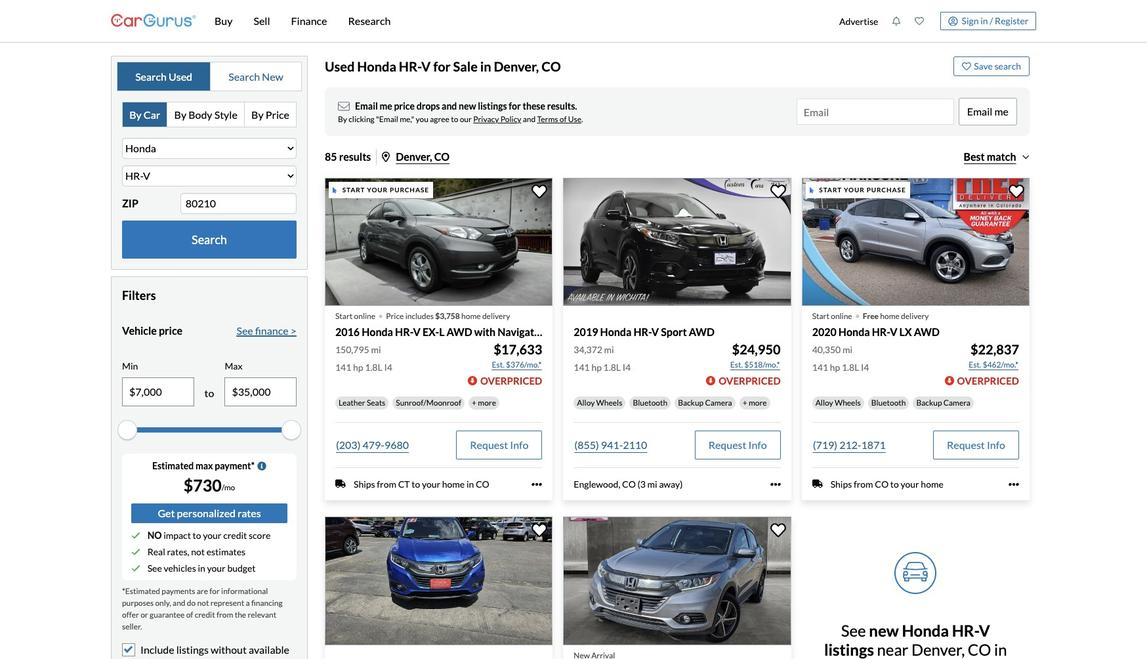 Task type: describe. For each thing, give the bounding box(es) containing it.
1.8l for $24,950
[[604, 362, 621, 373]]

do
[[187, 598, 196, 608]]

mi right (3
[[648, 478, 658, 490]]

by inside the "email me price drops and new listings for these results. by clicking "email me," you agree to our privacy policy and terms of use ."
[[338, 114, 347, 124]]

advertise link
[[833, 3, 886, 39]]

hr- for new honda hr-v listings
[[953, 621, 980, 640]]

request for $24,950
[[709, 438, 747, 451]]

personalized
[[177, 507, 236, 519]]

advertise
[[840, 15, 879, 27]]

1 horizontal spatial denver,
[[494, 58, 539, 74]]

co inside near denver, co in the last 7 days
[[968, 640, 992, 659]]

1 vertical spatial price
[[159, 324, 183, 337]]

menu bar containing buy
[[196, 0, 833, 42]]

start online · price includes $3,758 home delivery 2016 honda hr-v ex-l awd with navigation
[[336, 303, 549, 338]]

zip
[[122, 197, 138, 209]]

2 awd from the left
[[689, 326, 715, 338]]

financing
[[251, 598, 283, 608]]

away)
[[660, 478, 683, 490]]

get
[[158, 507, 175, 519]]

2020
[[813, 326, 837, 338]]

1 + more from the left
[[472, 398, 496, 407]]

by for by body style
[[174, 108, 187, 121]]

honda inside start online · price includes $3,758 home delivery 2016 honda hr-v ex-l awd with navigation
[[362, 326, 393, 338]]

real rates, not estimates
[[148, 546, 246, 557]]

by price
[[252, 108, 289, 121]]

days
[[933, 659, 965, 659]]

from inside *estimated payments are for informational purposes only, and do not represent a financing offer or guarantee of credit from the relevant seller.
[[217, 610, 233, 620]]

blue 2022 honda hr-v ex awd suv / crossover all-wheel drive continuously variable transmission image
[[325, 517, 553, 645]]

est. $462/mo.* button
[[969, 358, 1020, 371]]

7
[[921, 659, 930, 659]]

estimated max payment*
[[152, 460, 255, 471]]

request for $22,837
[[948, 438, 986, 451]]

v for 2019 honda hr-v sport awd
[[652, 326, 659, 338]]

purchase for $17,633
[[390, 186, 429, 194]]

150,795 mi 141 hp 1.8l i4
[[336, 344, 393, 373]]

cargurus logo homepage link link
[[111, 2, 196, 40]]

awd inside start online · free home delivery 2020 honda hr-v lx awd
[[915, 326, 940, 338]]

score
[[249, 530, 271, 541]]

used inside tab
[[169, 70, 192, 82]]

vehicle price
[[122, 324, 183, 337]]

(719) 212-1871
[[813, 438, 886, 451]]

agree
[[430, 114, 450, 124]]

no impact to your credit score
[[148, 530, 271, 541]]

2 check image from the top
[[131, 547, 141, 557]]

backup camera for $24,950
[[678, 398, 733, 407]]

or
[[141, 610, 148, 620]]

saved cars image
[[916, 16, 925, 26]]

$17,633 est. $376/mo.*
[[492, 341, 543, 369]]

ships from co to your home
[[831, 478, 944, 490]]

see finance > link
[[237, 323, 297, 339]]

2019 honda hr-v sport awd
[[574, 326, 715, 338]]

map marker alt image
[[382, 152, 390, 162]]

info for $17,633
[[510, 438, 529, 451]]

email for email me
[[968, 105, 993, 118]]

real
[[148, 546, 165, 557]]

in inside menu item
[[981, 15, 989, 26]]

englewood, co (3 mi away)
[[574, 478, 683, 490]]

ellipsis h image for $22,837
[[1009, 479, 1020, 490]]

· for $22,837
[[855, 303, 861, 327]]

1 horizontal spatial used
[[325, 58, 355, 74]]

email me price drops and new listings for these results. by clicking "email me," you agree to our privacy policy and terms of use .
[[338, 100, 584, 124]]

without
[[211, 643, 247, 656]]

home inside start online · price includes $3,758 home delivery 2016 honda hr-v ex-l awd with navigation
[[462, 311, 481, 321]]

new
[[262, 70, 284, 82]]

price inside tab
[[266, 108, 289, 121]]

offer
[[122, 610, 139, 620]]

$376/mo.*
[[506, 360, 542, 369]]

ZIP telephone field
[[180, 193, 297, 214]]

sign in / register menu item
[[932, 12, 1037, 30]]

(719)
[[813, 438, 838, 451]]

1.8l for $17,633
[[365, 362, 383, 373]]

include
[[141, 643, 174, 656]]

info for $22,837
[[988, 438, 1006, 451]]

sport
[[661, 326, 687, 338]]

finance
[[255, 324, 289, 337]]

online for $17,633
[[354, 311, 376, 321]]

85
[[325, 150, 337, 163]]

request info button for $24,950
[[695, 430, 781, 459]]

impact
[[164, 530, 191, 541]]

pricing
[[141, 656, 172, 659]]

backup for $24,950
[[678, 398, 704, 407]]

denver, inside near denver, co in the last 7 days
[[912, 640, 965, 659]]

save search
[[975, 61, 1022, 72]]

search button
[[122, 221, 297, 259]]

of inside *estimated payments are for informational purposes only, and do not represent a financing offer or guarantee of credit from the relevant seller.
[[186, 610, 193, 620]]

$17,633
[[494, 341, 543, 357]]

results.
[[547, 100, 577, 112]]

relevant
[[248, 610, 277, 620]]

camera for $24,950
[[706, 398, 733, 407]]

1.8l for $22,837
[[842, 362, 860, 373]]

style
[[214, 108, 238, 121]]

see vehicles in your budget
[[148, 563, 256, 574]]

drops
[[417, 100, 440, 112]]

2 horizontal spatial and
[[523, 114, 536, 124]]

estimated
[[152, 460, 194, 471]]

backup for $22,837
[[917, 398, 943, 407]]

awd inside start online · price includes $3,758 home delivery 2016 honda hr-v ex-l awd with navigation
[[447, 326, 473, 338]]

truck image
[[336, 479, 346, 489]]

get personalized rates
[[158, 507, 261, 519]]

check image
[[131, 564, 141, 573]]

overpriced for $22,837
[[958, 375, 1020, 386]]

tab list containing by car
[[122, 102, 297, 127]]

leather seats
[[339, 398, 386, 407]]

$24,950
[[733, 341, 781, 357]]

informational
[[221, 586, 268, 596]]

2 + more from the left
[[743, 398, 767, 407]]

0 vertical spatial not
[[191, 546, 205, 557]]

(203) 479-9680
[[336, 438, 409, 451]]

1 more from the left
[[478, 398, 496, 407]]

/
[[990, 15, 994, 26]]

search new tab
[[211, 62, 301, 91]]

for inside the "email me price drops and new listings for these results. by clicking "email me," you agree to our privacy policy and terms of use ."
[[509, 100, 521, 112]]

2019
[[574, 326, 599, 338]]

in inside near denver, co in the last 7 days
[[995, 640, 1008, 659]]

price inside the "email me price drops and new listings for these results. by clicking "email me," you agree to our privacy policy and terms of use ."
[[394, 100, 415, 112]]

delivery inside start online · free home delivery 2020 honda hr-v lx awd
[[902, 311, 929, 321]]

request info for $17,633
[[470, 438, 529, 451]]

alloy for $24,950
[[577, 398, 595, 407]]

request info for $22,837
[[948, 438, 1006, 451]]

privacy policy link
[[474, 114, 522, 124]]

search for search
[[192, 232, 227, 247]]

save search button
[[955, 57, 1030, 76]]

>
[[291, 324, 297, 337]]

the inside near denver, co in the last 7 days
[[868, 659, 890, 659]]

finance
[[291, 14, 327, 27]]

mouse pointer image for $17,633
[[333, 187, 337, 193]]

research button
[[338, 0, 401, 42]]

Min text field
[[123, 378, 193, 406]]

i4 for $24,950
[[623, 362, 631, 373]]

hr- inside start online · free home delivery 2020 honda hr-v lx awd
[[873, 326, 891, 338]]

silver 2022 honda hr-v ex awd suv / crossover all-wheel drive automatic image
[[564, 517, 792, 645]]

request info button for $22,837
[[934, 430, 1020, 459]]

vehicles
[[164, 563, 196, 574]]

cargurus logo homepage link image
[[111, 2, 196, 40]]

you
[[416, 114, 429, 124]]

terms of use link
[[537, 114, 582, 124]]

mouse pointer image for $22,837
[[810, 187, 814, 193]]

buy button
[[204, 0, 243, 42]]

menu containing sign in / register
[[833, 3, 1037, 39]]

2110
[[623, 438, 648, 451]]

$22,837 est. $462/mo.*
[[969, 341, 1020, 369]]

wheels for $24,950
[[597, 398, 623, 407]]

results
[[339, 150, 371, 163]]

by body style
[[174, 108, 238, 121]]

overpriced for $17,633
[[481, 375, 543, 386]]

vehicle
[[122, 324, 157, 337]]

est. $518/mo.* button
[[730, 358, 781, 371]]

include listings without available pricing
[[141, 643, 290, 659]]

v inside start online · free home delivery 2020 honda hr-v lx awd
[[891, 326, 898, 338]]

212-
[[840, 438, 862, 451]]

info circle image
[[257, 461, 267, 471]]

new inside new honda hr-v listings
[[870, 621, 899, 640]]

search for search new
[[229, 70, 260, 82]]

40,350 mi 141 hp 1.8l i4
[[813, 344, 870, 373]]

search used tab
[[118, 62, 211, 91]]

85 results
[[325, 150, 371, 163]]

1 horizontal spatial for
[[433, 58, 451, 74]]

1 horizontal spatial and
[[442, 100, 457, 112]]

body
[[189, 108, 212, 121]]

lunar silver metallic 2020 honda hr-v lx awd suv / crossover all-wheel drive continuously variable transmission image
[[802, 178, 1030, 306]]

search for search used
[[135, 70, 167, 82]]

141 for $22,837
[[813, 362, 829, 373]]

from for $17,633
[[377, 478, 397, 490]]

alloy for $22,837
[[816, 398, 834, 407]]

$730
[[184, 475, 222, 495]]

(203) 479-9680 button
[[336, 430, 410, 459]]



Task type: vqa. For each thing, say whether or not it's contained in the screenshot.
1st · from the right
yes



Task type: locate. For each thing, give the bounding box(es) containing it.
1 horizontal spatial credit
[[223, 530, 247, 541]]

1 overpriced from the left
[[481, 375, 543, 386]]

"email
[[376, 114, 399, 124]]

hr- inside start online · price includes $3,758 home delivery 2016 honda hr-v ex-l awd with navigation
[[395, 326, 413, 338]]

l
[[439, 326, 445, 338]]

honda inside start online · free home delivery 2020 honda hr-v lx awd
[[839, 326, 871, 338]]

2 alloy from the left
[[816, 398, 834, 407]]

email for email me price drops and new listings for these results. by clicking "email me," you agree to our privacy policy and terms of use .
[[355, 100, 378, 112]]

hp down 40,350
[[830, 362, 841, 373]]

1 ellipsis h image from the left
[[532, 479, 543, 490]]

ships right truck image
[[354, 478, 375, 490]]

listings inside the "email me price drops and new listings for these results. by clicking "email me," you agree to our privacy policy and terms of use ."
[[478, 100, 507, 112]]

1 backup camera from the left
[[678, 398, 733, 407]]

by inside by car tab
[[129, 108, 142, 121]]

2 horizontal spatial from
[[854, 478, 874, 490]]

wheels for $22,837
[[835, 398, 861, 407]]

credit up estimates
[[223, 530, 247, 541]]

leather
[[339, 398, 366, 407]]

more down the est. $376/mo.* button
[[478, 398, 496, 407]]

heart image
[[963, 62, 972, 71]]

v for used honda hr-v for sale in denver, co
[[422, 58, 431, 74]]

new honda hr-v listings
[[825, 621, 991, 659]]

2 more from the left
[[749, 398, 767, 407]]

start your purchase
[[343, 186, 429, 194], [820, 186, 907, 194]]

3 request info button from the left
[[934, 430, 1020, 459]]

for inside *estimated payments are for informational purposes only, and do not represent a financing offer or guarantee of credit from the relevant seller.
[[210, 586, 220, 596]]

1 purchase from the left
[[390, 186, 429, 194]]

0 vertical spatial credit
[[223, 530, 247, 541]]

1 awd from the left
[[447, 326, 473, 338]]

1 horizontal spatial backup
[[917, 398, 943, 407]]

1 vertical spatial and
[[523, 114, 536, 124]]

1 horizontal spatial 141
[[574, 362, 590, 373]]

search new
[[229, 70, 284, 82]]

by inside by price tab
[[252, 108, 264, 121]]

0 horizontal spatial alloy wheels
[[577, 398, 623, 407]]

2 horizontal spatial hp
[[830, 362, 841, 373]]

of
[[560, 114, 567, 124], [186, 610, 193, 620]]

0 horizontal spatial 1.8l
[[365, 362, 383, 373]]

2 request from the left
[[709, 438, 747, 451]]

request for $17,633
[[470, 438, 508, 451]]

0 vertical spatial tab list
[[117, 62, 302, 91]]

search
[[135, 70, 167, 82], [229, 70, 260, 82], [192, 232, 227, 247]]

open notifications image
[[893, 16, 902, 26]]

141 inside the 40,350 mi 141 hp 1.8l i4
[[813, 362, 829, 373]]

by right "style"
[[252, 108, 264, 121]]

1 info from the left
[[510, 438, 529, 451]]

141 down 150,795
[[336, 362, 352, 373]]

max
[[196, 460, 213, 471]]

/mo
[[222, 483, 235, 492]]

2 info from the left
[[749, 438, 767, 451]]

0 horizontal spatial price
[[159, 324, 183, 337]]

request info
[[470, 438, 529, 451], [709, 438, 767, 451], [948, 438, 1006, 451]]

email inside the "email me price drops and new listings for these results. by clicking "email me," you agree to our privacy policy and terms of use ."
[[355, 100, 378, 112]]

ex-
[[423, 326, 439, 338]]

hp inside 150,795 mi 141 hp 1.8l i4
[[353, 362, 364, 373]]

mi
[[371, 344, 381, 355], [605, 344, 614, 355], [843, 344, 853, 355], [648, 478, 658, 490]]

0 horizontal spatial hp
[[353, 362, 364, 373]]

not up see vehicles in your budget
[[191, 546, 205, 557]]

hp for $22,837
[[830, 362, 841, 373]]

hr- down free at the right
[[873, 326, 891, 338]]

hr- left sport
[[634, 326, 652, 338]]

online up 2020
[[831, 311, 853, 321]]

mouse pointer image
[[333, 187, 337, 193], [810, 187, 814, 193]]

alloy wheels up '(719) 212-1871'
[[816, 398, 861, 407]]

see left near
[[842, 621, 870, 640]]

3 awd from the left
[[915, 326, 940, 338]]

awd right sport
[[689, 326, 715, 338]]

used honda hr-v for sale in denver, co
[[325, 58, 561, 74]]

mi right 40,350
[[843, 344, 853, 355]]

from for $22,837
[[854, 478, 874, 490]]

1 horizontal spatial hp
[[592, 362, 602, 373]]

search
[[995, 61, 1022, 72]]

0 horizontal spatial overpriced
[[481, 375, 543, 386]]

Email email field
[[797, 98, 955, 125]]

1 horizontal spatial request info button
[[695, 430, 781, 459]]

1.8l inside the 40,350 mi 141 hp 1.8l i4
[[842, 362, 860, 373]]

with
[[475, 326, 496, 338]]

+ down 'est. $518/mo.*' button
[[743, 398, 748, 407]]

listings right include
[[176, 643, 209, 656]]

1 horizontal spatial i4
[[623, 362, 631, 373]]

overpriced
[[481, 375, 543, 386], [719, 375, 781, 386], [958, 375, 1020, 386]]

1.8l down 150,795
[[365, 362, 383, 373]]

2 delivery from the left
[[902, 311, 929, 321]]

price down the new
[[266, 108, 289, 121]]

3 1.8l from the left
[[842, 362, 860, 373]]

start inside start online · free home delivery 2020 honda hr-v lx awd
[[813, 311, 830, 321]]

2 i4 from the left
[[623, 362, 631, 373]]

i4 down 2019 honda hr-v sport awd
[[623, 362, 631, 373]]

ct
[[398, 478, 410, 490]]

1 est. from the left
[[492, 360, 505, 369]]

1 horizontal spatial me
[[995, 105, 1009, 118]]

1 vertical spatial new
[[870, 621, 899, 640]]

bluetooth for $22,837
[[872, 398, 906, 407]]

mi inside the 40,350 mi 141 hp 1.8l i4
[[843, 344, 853, 355]]

v for new honda hr-v listings
[[980, 621, 991, 640]]

0 horizontal spatial search
[[135, 70, 167, 82]]

new up the "last"
[[870, 621, 899, 640]]

request info button for $17,633
[[457, 430, 543, 459]]

the inside *estimated payments are for informational purposes only, and do not represent a financing offer or guarantee of credit from the relevant seller.
[[235, 610, 246, 620]]

0 horizontal spatial email
[[355, 100, 378, 112]]

bluetooth for $24,950
[[633, 398, 668, 407]]

i4 for $17,633
[[384, 362, 393, 373]]

seller.
[[122, 622, 142, 632]]

0 horizontal spatial denver,
[[396, 150, 432, 163]]

the left the "last"
[[868, 659, 890, 659]]

· left free at the right
[[855, 303, 861, 327]]

check image
[[131, 531, 141, 540], [131, 547, 141, 557]]

0 horizontal spatial for
[[210, 586, 220, 596]]

lx
[[900, 326, 913, 338]]

1 wheels from the left
[[597, 398, 623, 407]]

by car tab
[[123, 103, 168, 127]]

141 for $24,950
[[574, 362, 590, 373]]

overpriced down the est. $376/mo.* button
[[481, 375, 543, 386]]

1.8l down 2019 honda hr-v sport awd
[[604, 362, 621, 373]]

price inside start online · price includes $3,758 home delivery 2016 honda hr-v ex-l awd with navigation
[[386, 311, 404, 321]]

from
[[377, 478, 397, 490], [854, 478, 874, 490], [217, 610, 233, 620]]

2 vertical spatial denver,
[[912, 640, 965, 659]]

honda down research popup button
[[357, 58, 397, 74]]

est. down $22,837
[[969, 360, 982, 369]]

1.8l inside 34,372 mi 141 hp 1.8l i4
[[604, 362, 621, 373]]

2 · from the left
[[855, 303, 861, 327]]

1 request info from the left
[[470, 438, 529, 451]]

of inside the "email me price drops and new listings for these results. by clicking "email me," you agree to our privacy policy and terms of use ."
[[560, 114, 567, 124]]

mi for $24,950
[[605, 344, 614, 355]]

delivery up lx
[[902, 311, 929, 321]]

est. for $24,950
[[731, 360, 743, 369]]

search used
[[135, 70, 192, 82]]

see for see vehicles in your budget
[[148, 563, 162, 574]]

0 horizontal spatial used
[[169, 70, 192, 82]]

(203)
[[336, 438, 361, 451]]

not inside *estimated payments are for informational purposes only, and do not represent a financing offer or guarantee of credit from the relevant seller.
[[197, 598, 209, 608]]

0 horizontal spatial i4
[[384, 362, 393, 373]]

1 horizontal spatial awd
[[689, 326, 715, 338]]

delivery inside start online · price includes $3,758 home delivery 2016 honda hr-v ex-l awd with navigation
[[483, 311, 510, 321]]

1 horizontal spatial from
[[377, 478, 397, 490]]

0 vertical spatial the
[[235, 610, 246, 620]]

2 horizontal spatial see
[[842, 621, 870, 640]]

1 horizontal spatial new
[[870, 621, 899, 640]]

home inside start online · free home delivery 2020 honda hr-v lx awd
[[881, 311, 900, 321]]

0 horizontal spatial backup
[[678, 398, 704, 407]]

sign in / register link
[[941, 12, 1037, 30]]

not
[[191, 546, 205, 557], [197, 598, 209, 608]]

ellipsis h image
[[532, 479, 543, 490], [1009, 479, 1020, 490]]

me for email me
[[995, 105, 1009, 118]]

last
[[893, 659, 918, 659]]

2 hp from the left
[[592, 362, 602, 373]]

check image left 'no'
[[131, 531, 141, 540]]

new inside the "email me price drops and new listings for these results. by clicking "email me," you agree to our privacy policy and terms of use ."
[[459, 100, 476, 112]]

wheels up '(719) 212-1871'
[[835, 398, 861, 407]]

black 2019 honda hr-v sport awd suv / crossover all-wheel drive 7-speed cvt image
[[564, 178, 792, 306]]

for up policy
[[509, 100, 521, 112]]

2 backup from the left
[[917, 398, 943, 407]]

by body style tab
[[168, 103, 245, 127]]

sunroof/moonroof
[[396, 398, 462, 407]]

1 bluetooth from the left
[[633, 398, 668, 407]]

2 est. from the left
[[731, 360, 743, 369]]

search down "zip" telephone field
[[192, 232, 227, 247]]

a
[[246, 598, 250, 608]]

1 i4 from the left
[[384, 362, 393, 373]]

0 horizontal spatial me
[[380, 100, 392, 112]]

hr- for used honda hr-v for sale in denver, co
[[399, 58, 422, 74]]

2 horizontal spatial for
[[509, 100, 521, 112]]

941-
[[601, 438, 623, 451]]

and inside *estimated payments are for informational purposes only, and do not represent a financing offer or guarantee of credit from the relevant seller.
[[173, 598, 186, 608]]

see left finance
[[237, 324, 253, 337]]

by inside by body style tab
[[174, 108, 187, 121]]

price right vehicle at the left
[[159, 324, 183, 337]]

by left car
[[129, 108, 142, 121]]

0 horizontal spatial ellipsis h image
[[532, 479, 543, 490]]

2 ships from the left
[[831, 478, 853, 490]]

2 horizontal spatial 141
[[813, 362, 829, 373]]

me for email me price drops and new listings for these results. by clicking "email me," you agree to our privacy policy and terms of use .
[[380, 100, 392, 112]]

1 141 from the left
[[336, 362, 352, 373]]

1 alloy wheels from the left
[[577, 398, 623, 407]]

0 vertical spatial price
[[394, 100, 415, 112]]

price up me,"
[[394, 100, 415, 112]]

hp down "34,372"
[[592, 362, 602, 373]]

use
[[569, 114, 582, 124]]

i4 down start online · free home delivery 2020 honda hr-v lx awd in the right of the page
[[862, 362, 870, 373]]

0 horizontal spatial more
[[478, 398, 496, 407]]

2 141 from the left
[[574, 362, 590, 373]]

info for $24,950
[[749, 438, 767, 451]]

honda for new honda hr-v listings
[[903, 621, 950, 640]]

+ right sunroof/moonroof in the left bottom of the page
[[472, 398, 477, 407]]

hp inside the 40,350 mi 141 hp 1.8l i4
[[830, 362, 841, 373]]

email up clicking
[[355, 100, 378, 112]]

bluetooth up 1871
[[872, 398, 906, 407]]

0 horizontal spatial bluetooth
[[633, 398, 668, 407]]

0 horizontal spatial info
[[510, 438, 529, 451]]

$24,950 est. $518/mo.*
[[731, 341, 781, 369]]

1 request info button from the left
[[457, 430, 543, 459]]

mi for $17,633
[[371, 344, 381, 355]]

3 i4 from the left
[[862, 362, 870, 373]]

hr- up drops
[[399, 58, 422, 74]]

and up agree
[[442, 100, 457, 112]]

1 alloy from the left
[[577, 398, 595, 407]]

2 vertical spatial for
[[210, 586, 220, 596]]

1 horizontal spatial ·
[[855, 303, 861, 327]]

alloy wheels up (855) 941-2110
[[577, 398, 623, 407]]

2 bluetooth from the left
[[872, 398, 906, 407]]

2 online from the left
[[831, 311, 853, 321]]

1 camera from the left
[[706, 398, 733, 407]]

· right 2016
[[378, 303, 384, 327]]

by price tab
[[245, 103, 296, 127]]

0 horizontal spatial credit
[[195, 610, 215, 620]]

2 overpriced from the left
[[719, 375, 781, 386]]

me inside the "email me price drops and new listings for these results. by clicking "email me," you agree to our privacy policy and terms of use ."
[[380, 100, 392, 112]]

(3
[[638, 478, 646, 490]]

· inside start online · price includes $3,758 home delivery 2016 honda hr-v ex-l awd with navigation
[[378, 303, 384, 327]]

credit inside *estimated payments are for informational purposes only, and do not represent a financing offer or guarantee of credit from the relevant seller.
[[195, 610, 215, 620]]

2 horizontal spatial denver,
[[912, 640, 965, 659]]

mi inside 34,372 mi 141 hp 1.8l i4
[[605, 344, 614, 355]]

2 ellipsis h image from the left
[[1009, 479, 1020, 490]]

honda down free at the right
[[839, 326, 871, 338]]

used up body
[[169, 70, 192, 82]]

are
[[197, 586, 208, 596]]

sign in / register
[[962, 15, 1029, 26]]

hp for $17,633
[[353, 362, 364, 373]]

(719) 212-1871 button
[[813, 430, 887, 459]]

2 horizontal spatial request info button
[[934, 430, 1020, 459]]

i4 up seats
[[384, 362, 393, 373]]

alloy up (855) on the bottom
[[577, 398, 595, 407]]

our
[[460, 114, 472, 124]]

online inside start online · free home delivery 2020 honda hr-v lx awd
[[831, 311, 853, 321]]

i4 inside the 40,350 mi 141 hp 1.8l i4
[[862, 362, 870, 373]]

141 inside 150,795 mi 141 hp 1.8l i4
[[336, 362, 352, 373]]

not right do
[[197, 598, 209, 608]]

purposes
[[122, 598, 154, 608]]

1 vertical spatial the
[[868, 659, 890, 659]]

1 horizontal spatial delivery
[[902, 311, 929, 321]]

honda up 150,795 mi 141 hp 1.8l i4
[[362, 326, 393, 338]]

represent
[[211, 598, 244, 608]]

1 horizontal spatial wheels
[[835, 398, 861, 407]]

backup
[[678, 398, 704, 407], [917, 398, 943, 407]]

by for by price
[[252, 108, 264, 121]]

v inside new honda hr-v listings
[[980, 621, 991, 640]]

0 horizontal spatial ·
[[378, 303, 384, 327]]

camera down est. $462/mo.* button
[[944, 398, 971, 407]]

0 horizontal spatial alloy
[[577, 398, 595, 407]]

filters
[[122, 288, 156, 303]]

· inside start online · free home delivery 2020 honda hr-v lx awd
[[855, 303, 861, 327]]

0 horizontal spatial request
[[470, 438, 508, 451]]

new up our
[[459, 100, 476, 112]]

max
[[225, 361, 243, 372]]

ellipsis h image for $17,633
[[532, 479, 543, 490]]

0 horizontal spatial and
[[173, 598, 186, 608]]

0 horizontal spatial est.
[[492, 360, 505, 369]]

bluetooth up 2110 on the bottom right of the page
[[633, 398, 668, 407]]

0 horizontal spatial mouse pointer image
[[333, 187, 337, 193]]

modern steel metallic 2016 honda hr-v ex-l awd with navigation suv / crossover all-wheel drive automatic image
[[325, 178, 553, 306]]

alloy up (719)
[[816, 398, 834, 407]]

awd right l
[[447, 326, 473, 338]]

by left body
[[174, 108, 187, 121]]

0 vertical spatial and
[[442, 100, 457, 112]]

0 vertical spatial denver,
[[494, 58, 539, 74]]

2 purchase from the left
[[867, 186, 907, 194]]

1 horizontal spatial price
[[394, 100, 415, 112]]

mi right 150,795
[[371, 344, 381, 355]]

3 est. from the left
[[969, 360, 982, 369]]

1 horizontal spatial ellipsis h image
[[1009, 479, 1020, 490]]

1 horizontal spatial online
[[831, 311, 853, 321]]

the down a
[[235, 610, 246, 620]]

ships for $17,633
[[354, 478, 375, 490]]

sign
[[962, 15, 979, 26]]

listings inside include listings without available pricing
[[176, 643, 209, 656]]

1 horizontal spatial request
[[709, 438, 747, 451]]

3 request from the left
[[948, 438, 986, 451]]

0 vertical spatial price
[[266, 108, 289, 121]]

credit
[[223, 530, 247, 541], [195, 610, 215, 620]]

envelope image
[[338, 100, 350, 112]]

est. down $17,633
[[492, 360, 505, 369]]

2 horizontal spatial awd
[[915, 326, 940, 338]]

see inside see finance > link
[[237, 324, 253, 337]]

v inside start online · price includes $3,758 home delivery 2016 honda hr-v ex-l awd with navigation
[[413, 326, 421, 338]]

0 horizontal spatial awd
[[447, 326, 473, 338]]

1 mouse pointer image from the left
[[333, 187, 337, 193]]

by down envelope icon
[[338, 114, 347, 124]]

(855)
[[575, 438, 599, 451]]

0 horizontal spatial request info
[[470, 438, 529, 451]]

start inside start online · price includes $3,758 home delivery 2016 honda hr-v ex-l awd with navigation
[[336, 311, 353, 321]]

3 info from the left
[[988, 438, 1006, 451]]

denver, co
[[396, 150, 450, 163]]

0 vertical spatial new
[[459, 100, 476, 112]]

the
[[235, 610, 246, 620], [868, 659, 890, 659]]

online for $22,837
[[831, 311, 853, 321]]

car
[[144, 108, 160, 121]]

camera down 'est. $518/mo.*' button
[[706, 398, 733, 407]]

ships
[[354, 478, 375, 490], [831, 478, 853, 490]]

3 request info from the left
[[948, 438, 1006, 451]]

(855) 941-2110 button
[[574, 430, 648, 459]]

only,
[[155, 598, 171, 608]]

1 hp from the left
[[353, 362, 364, 373]]

1 horizontal spatial ships
[[831, 478, 853, 490]]

est. for $17,633
[[492, 360, 505, 369]]

est. for $22,837
[[969, 360, 982, 369]]

i4 for $22,837
[[862, 362, 870, 373]]

credit down do
[[195, 610, 215, 620]]

from down 1871
[[854, 478, 874, 490]]

request info for $24,950
[[709, 438, 767, 451]]

1.8l inside 150,795 mi 141 hp 1.8l i4
[[365, 362, 383, 373]]

ships for $22,837
[[831, 478, 853, 490]]

2 wheels from the left
[[835, 398, 861, 407]]

new
[[459, 100, 476, 112], [870, 621, 899, 640]]

2 request info button from the left
[[695, 430, 781, 459]]

price
[[266, 108, 289, 121], [386, 311, 404, 321]]

honda for 2019 honda hr-v sport awd
[[601, 326, 632, 338]]

1 horizontal spatial + more
[[743, 398, 767, 407]]

me inside button
[[995, 105, 1009, 118]]

user icon image
[[949, 16, 959, 26]]

1 horizontal spatial purchase
[[867, 186, 907, 194]]

email me
[[968, 105, 1009, 118]]

online inside start online · price includes $3,758 home delivery 2016 honda hr-v ex-l awd with navigation
[[354, 311, 376, 321]]

1 horizontal spatial email
[[968, 105, 993, 118]]

save
[[975, 61, 993, 72]]

0 vertical spatial see
[[237, 324, 253, 337]]

of left use
[[560, 114, 567, 124]]

search inside search used tab
[[135, 70, 167, 82]]

honda up the 7
[[903, 621, 950, 640]]

see for see
[[842, 621, 870, 640]]

and down these
[[523, 114, 536, 124]]

policy
[[501, 114, 522, 124]]

2 mouse pointer image from the left
[[810, 187, 814, 193]]

1 vertical spatial see
[[148, 563, 162, 574]]

sale
[[453, 58, 478, 74]]

backup camera down 'est. $518/mo.*' button
[[678, 398, 733, 407]]

1 horizontal spatial mouse pointer image
[[810, 187, 814, 193]]

email inside button
[[968, 105, 993, 118]]

search inside search new tab
[[229, 70, 260, 82]]

2 horizontal spatial overpriced
[[958, 375, 1020, 386]]

1 horizontal spatial more
[[749, 398, 767, 407]]

camera for $22,837
[[944, 398, 971, 407]]

1 1.8l from the left
[[365, 362, 383, 373]]

mi for $22,837
[[843, 344, 853, 355]]

$3,758
[[436, 311, 460, 321]]

Max text field
[[226, 378, 296, 406]]

1 horizontal spatial see
[[237, 324, 253, 337]]

(855) 941-2110
[[575, 438, 648, 451]]

for
[[433, 58, 451, 74], [509, 100, 521, 112], [210, 586, 220, 596]]

search left the new
[[229, 70, 260, 82]]

alloy wheels for $24,950
[[577, 398, 623, 407]]

by car
[[129, 108, 160, 121]]

more down 'est. $518/mo.*' button
[[749, 398, 767, 407]]

used
[[325, 58, 355, 74], [169, 70, 192, 82]]

1 backup from the left
[[678, 398, 704, 407]]

i4 inside 150,795 mi 141 hp 1.8l i4
[[384, 362, 393, 373]]

2 request info from the left
[[709, 438, 767, 451]]

0 horizontal spatial start your purchase
[[343, 186, 429, 194]]

1 · from the left
[[378, 303, 384, 327]]

1 horizontal spatial info
[[749, 438, 767, 451]]

tab list containing search used
[[117, 62, 302, 91]]

141 inside 34,372 mi 141 hp 1.8l i4
[[574, 362, 590, 373]]

2 horizontal spatial 1.8l
[[842, 362, 860, 373]]

1 horizontal spatial the
[[868, 659, 890, 659]]

hr- for 2019 honda hr-v sport awd
[[634, 326, 652, 338]]

delivery up with
[[483, 311, 510, 321]]

141 down "34,372"
[[574, 362, 590, 373]]

payment*
[[215, 460, 255, 471]]

0 vertical spatial of
[[560, 114, 567, 124]]

me up "email at the left of page
[[380, 100, 392, 112]]

to inside the "email me price drops and new listings for these results. by clicking "email me," you agree to our privacy policy and terms of use ."
[[451, 114, 459, 124]]

menu bar
[[196, 0, 833, 42]]

from down represent
[[217, 610, 233, 620]]

1 horizontal spatial listings
[[478, 100, 507, 112]]

and down payments
[[173, 598, 186, 608]]

rates,
[[167, 546, 189, 557]]

2 horizontal spatial request info
[[948, 438, 1006, 451]]

1 horizontal spatial alloy
[[816, 398, 834, 407]]

purchase for $22,837
[[867, 186, 907, 194]]

price left includes
[[386, 311, 404, 321]]

hr- up days
[[953, 621, 980, 640]]

ellipsis h image
[[771, 479, 781, 490]]

1871
[[862, 438, 886, 451]]

includes
[[406, 311, 434, 321]]

by
[[129, 108, 142, 121], [174, 108, 187, 121], [252, 108, 264, 121], [338, 114, 347, 124]]

0 horizontal spatial the
[[235, 610, 246, 620]]

email down save
[[968, 105, 993, 118]]

v
[[422, 58, 431, 74], [413, 326, 421, 338], [652, 326, 659, 338], [891, 326, 898, 338], [980, 621, 991, 640]]

ships from ct to your home in co
[[354, 478, 490, 490]]

1 horizontal spatial overpriced
[[719, 375, 781, 386]]

estimates
[[207, 546, 246, 557]]

0 horizontal spatial wheels
[[597, 398, 623, 407]]

3 overpriced from the left
[[958, 375, 1020, 386]]

start your purchase for $22,837
[[820, 186, 907, 194]]

overpriced down est. $462/mo.* button
[[958, 375, 1020, 386]]

+ more down 'est. $518/mo.*' button
[[743, 398, 767, 407]]

ships right truck icon
[[831, 478, 853, 490]]

navigation
[[498, 326, 549, 338]]

email
[[355, 100, 378, 112], [968, 105, 993, 118]]

listings left near
[[825, 640, 875, 659]]

1 delivery from the left
[[483, 311, 510, 321]]

2 horizontal spatial listings
[[825, 640, 875, 659]]

1 check image from the top
[[131, 531, 141, 540]]

buy
[[215, 14, 233, 27]]

141 down 40,350
[[813, 362, 829, 373]]

141 for $17,633
[[336, 362, 352, 373]]

truck image
[[813, 479, 823, 489]]

3 141 from the left
[[813, 362, 829, 373]]

of down do
[[186, 610, 193, 620]]

1 horizontal spatial of
[[560, 114, 567, 124]]

0 horizontal spatial request info button
[[457, 430, 543, 459]]

from left ct
[[377, 478, 397, 490]]

listings inside new honda hr-v listings
[[825, 640, 875, 659]]

hp down 150,795
[[353, 362, 364, 373]]

mi inside 150,795 mi 141 hp 1.8l i4
[[371, 344, 381, 355]]

· for $17,633
[[378, 303, 384, 327]]

2016
[[336, 326, 360, 338]]

2 1.8l from the left
[[604, 362, 621, 373]]

1 online from the left
[[354, 311, 376, 321]]

hp inside 34,372 mi 141 hp 1.8l i4
[[592, 362, 602, 373]]

i4 inside 34,372 mi 141 hp 1.8l i4
[[623, 362, 631, 373]]

used up envelope icon
[[325, 58, 355, 74]]

2 alloy wheels from the left
[[816, 398, 861, 407]]

2 + from the left
[[743, 398, 748, 407]]

see down 'real'
[[148, 563, 162, 574]]

est. inside $22,837 est. $462/mo.*
[[969, 360, 982, 369]]

guarantee
[[150, 610, 185, 620]]

1.8l down start online · free home delivery 2020 honda hr-v lx awd in the right of the page
[[842, 362, 860, 373]]

1 vertical spatial for
[[509, 100, 521, 112]]

tab list
[[117, 62, 302, 91], [122, 102, 297, 127]]

search up car
[[135, 70, 167, 82]]

listings up privacy policy link
[[478, 100, 507, 112]]

finance button
[[281, 0, 338, 42]]

+ more down the est. $376/mo.* button
[[472, 398, 496, 407]]

overpriced down 'est. $518/mo.*' button
[[719, 375, 781, 386]]

2 start your purchase from the left
[[820, 186, 907, 194]]

hr- down includes
[[395, 326, 413, 338]]

0 horizontal spatial listings
[[176, 643, 209, 656]]

awd right lx
[[915, 326, 940, 338]]

1 horizontal spatial bluetooth
[[872, 398, 906, 407]]

me down save search
[[995, 105, 1009, 118]]

1 request from the left
[[470, 438, 508, 451]]

2 backup camera from the left
[[917, 398, 971, 407]]

1 vertical spatial denver,
[[396, 150, 432, 163]]

online up 2016
[[354, 311, 376, 321]]

alloy wheels for $22,837
[[816, 398, 861, 407]]

backup camera for $22,837
[[917, 398, 971, 407]]

·
[[378, 303, 384, 327], [855, 303, 861, 327]]

est. inside $24,950 est. $518/mo.*
[[731, 360, 743, 369]]

search inside search button
[[192, 232, 227, 247]]

1 start your purchase from the left
[[343, 186, 429, 194]]

menu
[[833, 3, 1037, 39]]

for left sale
[[433, 58, 451, 74]]

0 horizontal spatial + more
[[472, 398, 496, 407]]

to
[[451, 114, 459, 124], [205, 387, 214, 399], [412, 478, 420, 490], [891, 478, 899, 490], [193, 530, 201, 541]]

hr- inside new honda hr-v listings
[[953, 621, 980, 640]]

1 horizontal spatial +
[[743, 398, 748, 407]]

register
[[996, 15, 1029, 26]]

est. inside $17,633 est. $376/mo.*
[[492, 360, 505, 369]]

1 ships from the left
[[354, 478, 375, 490]]

1 horizontal spatial backup camera
[[917, 398, 971, 407]]

3 hp from the left
[[830, 362, 841, 373]]

by for by car
[[129, 108, 142, 121]]

overpriced for $24,950
[[719, 375, 781, 386]]

seats
[[367, 398, 386, 407]]

start your purchase for $17,633
[[343, 186, 429, 194]]

1 horizontal spatial alloy wheels
[[816, 398, 861, 407]]

honda up 34,372 mi 141 hp 1.8l i4
[[601, 326, 632, 338]]

honda inside new honda hr-v listings
[[903, 621, 950, 640]]

2 vertical spatial and
[[173, 598, 186, 608]]

see for see finance >
[[237, 324, 253, 337]]

bluetooth
[[633, 398, 668, 407], [872, 398, 906, 407]]

hp for $24,950
[[592, 362, 602, 373]]

2 horizontal spatial request
[[948, 438, 986, 451]]

2 camera from the left
[[944, 398, 971, 407]]

1 + from the left
[[472, 398, 477, 407]]

honda for used honda hr-v for sale in denver, co
[[357, 58, 397, 74]]

mi right "34,372"
[[605, 344, 614, 355]]



